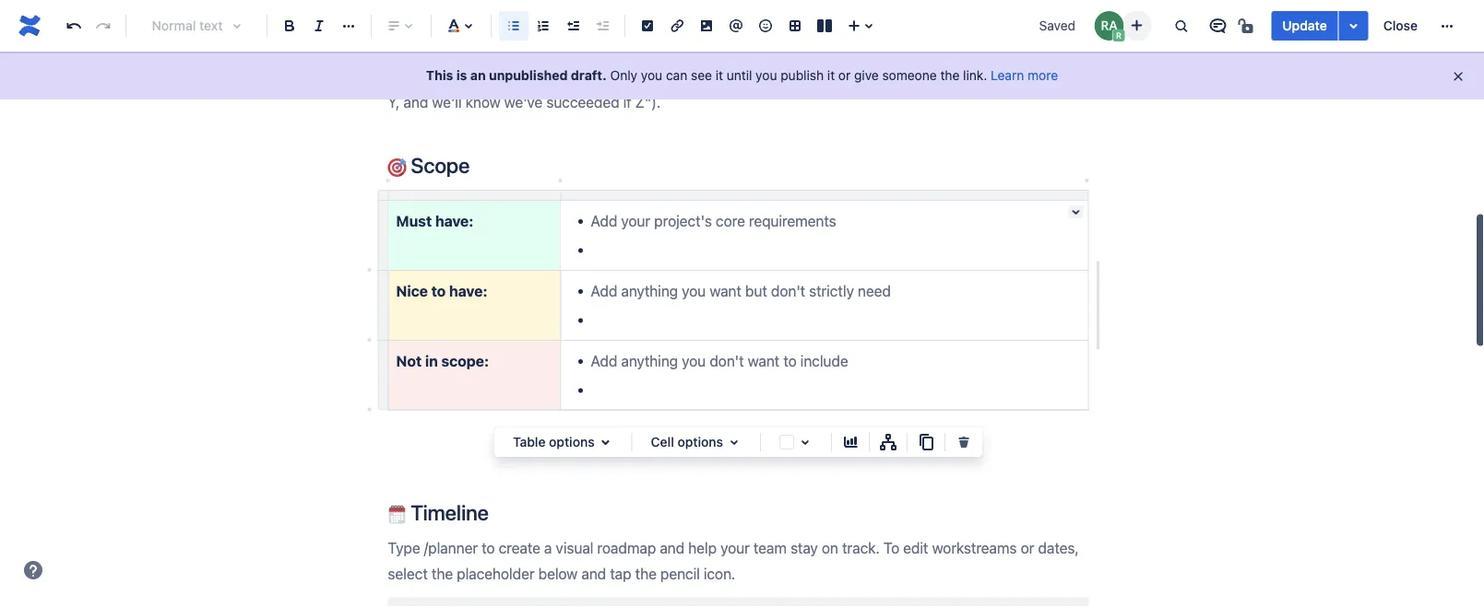 Task type: describe. For each thing, give the bounding box(es) containing it.
table options
[[513, 435, 595, 450]]

italic ⌘i image
[[308, 15, 330, 37]]

cell
[[651, 435, 674, 450]]

no restrictions image
[[1236, 15, 1258, 37]]

remove image
[[953, 432, 975, 454]]

draft.
[[571, 68, 607, 83]]

chart image
[[839, 432, 862, 454]]

see
[[691, 68, 712, 83]]

indent tab image
[[591, 15, 613, 37]]

:dart: image
[[388, 159, 406, 177]]

0 vertical spatial have:
[[435, 212, 474, 230]]

1 it from the left
[[716, 68, 723, 83]]

2 it from the left
[[827, 68, 835, 83]]

more
[[1028, 68, 1058, 83]]

expand dropdown menu image for cell options
[[723, 432, 745, 454]]

roadmap planner image
[[395, 602, 417, 608]]

in
[[425, 352, 438, 370]]

manage connected data image
[[877, 432, 899, 454]]

:dart: image
[[388, 159, 406, 177]]

learn
[[991, 68, 1024, 83]]

cell background image
[[794, 432, 816, 454]]

copy image
[[915, 432, 937, 454]]

not in scope:
[[396, 352, 489, 370]]

can
[[666, 68, 687, 83]]

confluence image
[[15, 11, 44, 41]]

confluence image
[[15, 11, 44, 41]]

ruby anderson image
[[1094, 11, 1124, 41]]

help image
[[22, 560, 44, 582]]

nice
[[396, 282, 428, 300]]

2 you from the left
[[756, 68, 777, 83]]

the
[[940, 68, 960, 83]]

outdent ⇧tab image
[[562, 15, 584, 37]]

is
[[456, 68, 467, 83]]

add image, video, or file image
[[695, 15, 718, 37]]

adjust update settings image
[[1343, 15, 1365, 37]]

must
[[396, 212, 432, 230]]

publish
[[781, 68, 824, 83]]

layouts image
[[814, 15, 836, 37]]

table
[[513, 435, 546, 450]]

update button
[[1271, 11, 1338, 41]]

cell options
[[651, 435, 723, 450]]

someone
[[882, 68, 937, 83]]

close button
[[1372, 11, 1429, 41]]

comment icon image
[[1207, 15, 1229, 37]]



Task type: vqa. For each thing, say whether or not it's contained in the screenshot.
options within the Dropdown Button
yes



Task type: locate. For each thing, give the bounding box(es) containing it.
expand dropdown menu image for table options
[[595, 432, 617, 454]]

this is an unpublished draft. only you can see it until you publish it or give someone the link. learn more
[[426, 68, 1058, 83]]

timeline
[[406, 500, 489, 525]]

problem statement
[[406, 28, 588, 53]]

numbered list ⌘⇧7 image
[[532, 15, 554, 37]]

mention image
[[725, 15, 747, 37]]

saved
[[1039, 18, 1076, 33]]

invite to edit image
[[1126, 14, 1148, 36]]

:calendar_spiral: image
[[388, 506, 406, 524], [388, 506, 406, 524]]

0 horizontal spatial options
[[549, 435, 595, 450]]

emoji image
[[755, 15, 777, 37]]

scope:
[[441, 352, 489, 370]]

this
[[426, 68, 453, 83]]

it right the "see"
[[716, 68, 723, 83]]

options
[[549, 435, 595, 450], [678, 435, 723, 450]]

update
[[1282, 18, 1327, 33]]

an
[[470, 68, 486, 83]]

bullet list ⌘⇧8 image
[[503, 15, 525, 37]]

you
[[641, 68, 662, 83], [756, 68, 777, 83]]

nice to have:
[[396, 282, 487, 300]]

options right cell
[[678, 435, 723, 450]]

table options button
[[502, 432, 624, 454]]

have: right to
[[449, 282, 487, 300]]

1 horizontal spatial it
[[827, 68, 835, 83]]

it
[[716, 68, 723, 83], [827, 68, 835, 83]]

scope
[[406, 153, 470, 178]]

1 horizontal spatial expand dropdown menu image
[[723, 432, 745, 454]]

problem
[[411, 28, 488, 53]]

1 vertical spatial have:
[[449, 282, 487, 300]]

redo ⌘⇧z image
[[92, 15, 114, 37]]

options for table options
[[549, 435, 595, 450]]

give
[[854, 68, 879, 83]]

it left or on the right of page
[[827, 68, 835, 83]]

1 options from the left
[[549, 435, 595, 450]]

2 options from the left
[[678, 435, 723, 450]]

or
[[838, 68, 851, 83]]

cell options button
[[640, 432, 753, 454]]

more image
[[1436, 15, 1458, 37]]

not
[[396, 352, 422, 370]]

options inside table options popup button
[[549, 435, 595, 450]]

statement
[[492, 28, 588, 53]]

options for cell options
[[678, 435, 723, 450]]

0 horizontal spatial expand dropdown menu image
[[595, 432, 617, 454]]

expand dropdown menu image left cell
[[595, 432, 617, 454]]

1 horizontal spatial you
[[756, 68, 777, 83]]

close
[[1383, 18, 1418, 33]]

dismiss image
[[1451, 69, 1466, 84]]

options right table
[[549, 435, 595, 450]]

must have:
[[396, 212, 474, 230]]

1 horizontal spatial options
[[678, 435, 723, 450]]

action item image
[[636, 15, 659, 37]]

1 you from the left
[[641, 68, 662, 83]]

expand dropdown menu image left cell background 'image'
[[723, 432, 745, 454]]

learn more link
[[991, 68, 1058, 83]]

more formatting image
[[338, 15, 360, 37]]

you right until
[[756, 68, 777, 83]]

table image
[[784, 15, 806, 37]]

0 horizontal spatial it
[[716, 68, 723, 83]]

find and replace image
[[1170, 15, 1192, 37]]

have:
[[435, 212, 474, 230], [449, 282, 487, 300]]

1 expand dropdown menu image from the left
[[595, 432, 617, 454]]

link.
[[963, 68, 987, 83]]

only
[[610, 68, 637, 83]]

options inside cell options "popup button"
[[678, 435, 723, 450]]

have: right must
[[435, 212, 474, 230]]

to
[[431, 282, 446, 300]]

link image
[[666, 15, 688, 37]]

0 horizontal spatial you
[[641, 68, 662, 83]]

unpublished
[[489, 68, 568, 83]]

until
[[727, 68, 752, 83]]

bold ⌘b image
[[279, 15, 301, 37]]

you left can
[[641, 68, 662, 83]]

2 expand dropdown menu image from the left
[[723, 432, 745, 454]]

undo ⌘z image
[[63, 15, 85, 37]]

expand dropdown menu image
[[595, 432, 617, 454], [723, 432, 745, 454]]



